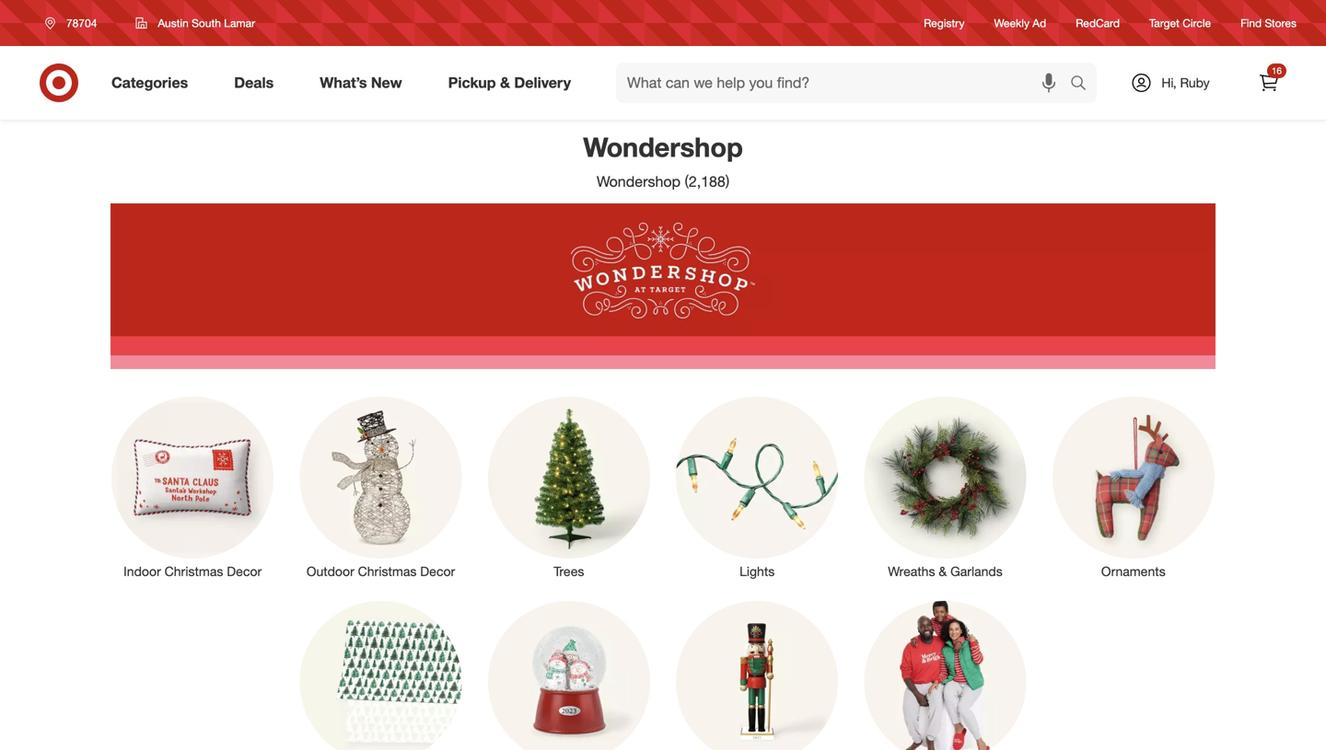Task type: locate. For each thing, give the bounding box(es) containing it.
& for pickup
[[500, 74, 510, 92]]

0 vertical spatial &
[[500, 74, 510, 92]]

wreaths
[[888, 564, 935, 580]]

wreaths & garlands link
[[851, 393, 1040, 581]]

What can we help you find? suggestions appear below search field
[[616, 63, 1075, 103]]

1 horizontal spatial &
[[939, 564, 947, 580]]

registry
[[924, 16, 965, 30]]

search button
[[1062, 63, 1106, 107]]

ornaments link
[[1040, 393, 1228, 581]]

2 decor from the left
[[420, 564, 455, 580]]

78704
[[66, 16, 97, 30]]

austin
[[158, 16, 189, 30]]

1 horizontal spatial decor
[[420, 564, 455, 580]]

78704 button
[[33, 6, 116, 40]]

categories
[[111, 74, 188, 92]]

& right wreaths at the bottom of the page
[[939, 564, 947, 580]]

ruby
[[1180, 75, 1210, 91]]

what's new
[[320, 74, 402, 92]]

trees
[[554, 564, 584, 580]]

christmas right indoor at the left of page
[[165, 564, 223, 580]]

1 horizontal spatial christmas
[[358, 564, 417, 580]]

indoor
[[124, 564, 161, 580]]

find stores
[[1241, 16, 1297, 30]]

new
[[371, 74, 402, 92]]

wondershop up (2,188)
[[583, 131, 743, 164]]

wondershop left (2,188)
[[597, 173, 681, 191]]

weekly ad
[[994, 16, 1047, 30]]

& right pickup
[[500, 74, 510, 92]]

weekly
[[994, 16, 1030, 30]]

1 vertical spatial &
[[939, 564, 947, 580]]

outdoor christmas decor
[[307, 564, 455, 580]]

0 vertical spatial wondershop
[[583, 131, 743, 164]]

2 christmas from the left
[[358, 564, 417, 580]]

wondershop
[[583, 131, 743, 164], [597, 173, 681, 191]]

christmas
[[165, 564, 223, 580], [358, 564, 417, 580]]

ad
[[1033, 16, 1047, 30]]

pickup & delivery
[[448, 74, 571, 92]]

decor
[[227, 564, 262, 580], [420, 564, 455, 580]]

delivery
[[514, 74, 571, 92]]

0 horizontal spatial &
[[500, 74, 510, 92]]

outdoor
[[307, 564, 354, 580]]

1 vertical spatial wondershop
[[597, 173, 681, 191]]

lights
[[740, 564, 775, 580]]

&
[[500, 74, 510, 92], [939, 564, 947, 580]]

outdoor christmas decor link
[[287, 393, 475, 581]]

1 decor from the left
[[227, 564, 262, 580]]

0 horizontal spatial decor
[[227, 564, 262, 580]]

christmas right outdoor
[[358, 564, 417, 580]]

1 christmas from the left
[[165, 564, 223, 580]]

0 horizontal spatial christmas
[[165, 564, 223, 580]]

austin south lamar
[[158, 16, 255, 30]]

circle
[[1183, 16, 1211, 30]]

trees link
[[475, 393, 663, 581]]



Task type: describe. For each thing, give the bounding box(es) containing it.
ornaments
[[1102, 564, 1166, 580]]

what's new link
[[304, 63, 425, 103]]

target circle
[[1150, 16, 1211, 30]]

indoor christmas decor
[[124, 564, 262, 580]]

registry link
[[924, 15, 965, 31]]

christmas for indoor
[[165, 564, 223, 580]]

& for wreaths
[[939, 564, 947, 580]]

christmas for outdoor
[[358, 564, 417, 580]]

redcard
[[1076, 16, 1120, 30]]

what's
[[320, 74, 367, 92]]

target circle link
[[1150, 15, 1211, 31]]

stores
[[1265, 16, 1297, 30]]

pickup & delivery link
[[433, 63, 594, 103]]

south
[[192, 16, 221, 30]]

search
[[1062, 76, 1106, 94]]

decor for indoor christmas decor
[[227, 564, 262, 580]]

austin south lamar button
[[124, 6, 267, 40]]

lamar
[[224, 16, 255, 30]]

redcard link
[[1076, 15, 1120, 31]]

find
[[1241, 16, 1262, 30]]

categories link
[[96, 63, 211, 103]]

wreaths & garlands
[[888, 564, 1003, 580]]

garlands
[[951, 564, 1003, 580]]

pickup
[[448, 74, 496, 92]]

16
[[1272, 65, 1282, 76]]

hi, ruby
[[1162, 75, 1210, 91]]

weekly ad link
[[994, 15, 1047, 31]]

find stores link
[[1241, 15, 1297, 31]]

decor for outdoor christmas decor
[[420, 564, 455, 580]]

deals link
[[219, 63, 297, 103]]

indoor christmas decor link
[[99, 393, 287, 581]]

deals
[[234, 74, 274, 92]]

target
[[1150, 16, 1180, 30]]

hi,
[[1162, 75, 1177, 91]]

wondershop wondershop (2,188)
[[583, 131, 743, 191]]

wondershop at target image
[[111, 203, 1216, 369]]

(2,188)
[[685, 173, 730, 191]]

16 link
[[1249, 63, 1290, 103]]

wondershop inside "wondershop wondershop (2,188)"
[[597, 173, 681, 191]]

lights link
[[663, 393, 851, 581]]



Task type: vqa. For each thing, say whether or not it's contained in the screenshot.
Advertisement ELEMENT
no



